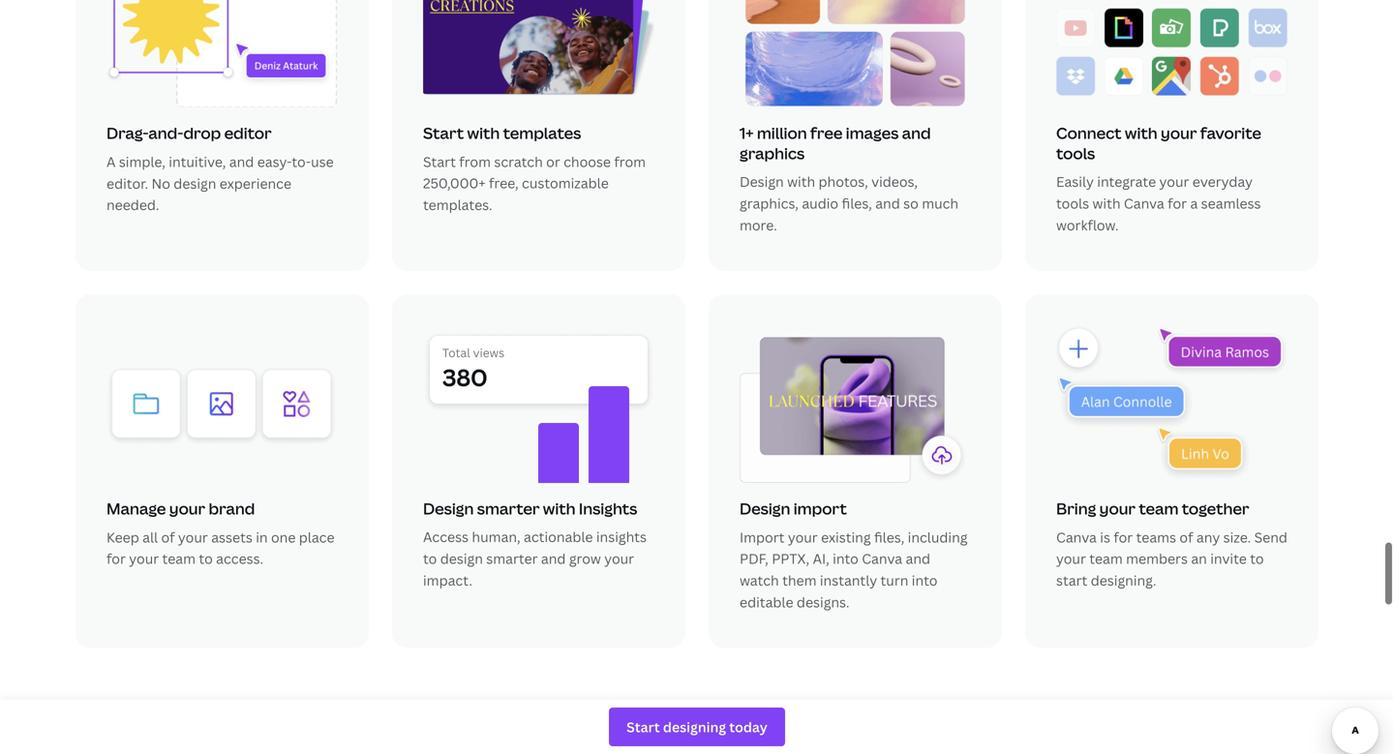 Task type: vqa. For each thing, say whether or not it's contained in the screenshot.
1st to from the right
yes



Task type: locate. For each thing, give the bounding box(es) containing it.
design down intuitive,
[[174, 174, 216, 193]]

start
[[423, 122, 464, 143], [423, 152, 456, 171]]

design up the import
[[740, 498, 790, 519]]

of
[[161, 528, 175, 546], [1180, 528, 1193, 546]]

brand
[[209, 498, 255, 519]]

design smarter with insights access human, actionable insights to design smarter and grow your impact.
[[423, 498, 647, 590]]

1 horizontal spatial canva
[[1056, 528, 1097, 546]]

canva inside connect with your favorite tools easily integrate your everyday tools with canva for a seamless workflow.
[[1124, 194, 1165, 213]]

design up graphics, at the top right
[[740, 173, 784, 191]]

1 horizontal spatial team
[[1089, 550, 1123, 568]]

0 horizontal spatial team
[[162, 550, 196, 568]]

into right turn on the bottom of page
[[912, 571, 938, 590]]

smarter
[[477, 498, 540, 519], [486, 550, 538, 568]]

and down including
[[906, 550, 930, 568]]

1 horizontal spatial for
[[1114, 528, 1133, 546]]

0 horizontal spatial to
[[199, 550, 213, 568]]

design inside design smarter with insights access human, actionable insights to design smarter and grow your impact.
[[440, 550, 483, 568]]

editor
[[224, 123, 272, 143]]

much
[[922, 194, 959, 213]]

into
[[833, 550, 859, 568], [912, 571, 938, 590]]

for
[[1168, 194, 1187, 213], [1114, 528, 1133, 546], [107, 550, 126, 568]]

more.
[[740, 216, 777, 234]]

and up experience
[[229, 152, 254, 171]]

your up pptx,
[[788, 528, 818, 546]]

experience
[[220, 174, 291, 193]]

1 horizontal spatial of
[[1180, 528, 1193, 546]]

into down the existing
[[833, 550, 859, 568]]

with
[[467, 122, 500, 143], [1125, 123, 1158, 143], [787, 173, 815, 191], [1093, 194, 1121, 213], [543, 498, 576, 519]]

3 to from the left
[[1250, 550, 1264, 568]]

your down insights
[[604, 550, 634, 568]]

1 vertical spatial for
[[1114, 528, 1133, 546]]

2 to from the left
[[199, 550, 213, 568]]

everyday
[[1193, 173, 1253, 191]]

free,
[[489, 174, 519, 192]]

0 vertical spatial for
[[1168, 194, 1187, 213]]

1 tools from the top
[[1056, 143, 1095, 164]]

1 horizontal spatial design
[[440, 550, 483, 568]]

watch
[[740, 571, 779, 590]]

1 vertical spatial canva
[[1056, 528, 1097, 546]]

and down "actionable"
[[541, 550, 566, 568]]

images
[[846, 123, 899, 143]]

from up 250,000+
[[459, 152, 491, 171]]

together
[[1182, 498, 1249, 519]]

files, inside the design import import your existing files, including pdf, pptx, ai, into canva and watch them instantly turn into editable designs.
[[874, 528, 905, 546]]

manage
[[107, 498, 166, 519]]

access
[[423, 528, 469, 546]]

use
[[311, 152, 334, 171]]

from right the choose
[[614, 152, 646, 171]]

1 of from the left
[[161, 528, 175, 546]]

files, right the existing
[[874, 528, 905, 546]]

of left any
[[1180, 528, 1193, 546]]

canva inside bring your team together canva is for teams of any size. send your team members an invite to start designing.
[[1056, 528, 1097, 546]]

designs.
[[797, 593, 850, 611]]

2 horizontal spatial canva
[[1124, 194, 1165, 213]]

free
[[810, 123, 843, 143]]

graphics,
[[740, 194, 799, 213]]

of right all
[[161, 528, 175, 546]]

1 horizontal spatial into
[[912, 571, 938, 590]]

1 vertical spatial start
[[423, 152, 456, 171]]

your inside design smarter with insights access human, actionable insights to design smarter and grow your impact.
[[604, 550, 634, 568]]

0 horizontal spatial from
[[459, 152, 491, 171]]

design up impact.
[[440, 550, 483, 568]]

2 horizontal spatial to
[[1250, 550, 1264, 568]]

design up access at the left of the page
[[423, 498, 474, 519]]

1 horizontal spatial to
[[423, 550, 437, 568]]

instantly
[[820, 571, 877, 590]]

1 from from the left
[[459, 152, 491, 171]]

0 vertical spatial files,
[[842, 194, 872, 213]]

to inside bring your team together canva is for teams of any size. send your team members an invite to start designing.
[[1250, 550, 1264, 568]]

your left brand
[[169, 498, 205, 519]]

including
[[908, 528, 968, 546]]

to down send
[[1250, 550, 1264, 568]]

them
[[782, 571, 817, 590]]

canva down integrate
[[1124, 194, 1165, 213]]

for left "a"
[[1168, 194, 1187, 213]]

is
[[1100, 528, 1110, 546]]

canva up turn on the bottom of page
[[862, 550, 902, 568]]

one
[[271, 528, 296, 546]]

team for bring your team together
[[1089, 550, 1123, 568]]

your
[[1161, 123, 1197, 143], [1159, 173, 1189, 191], [169, 498, 205, 519], [1100, 498, 1136, 519], [178, 528, 208, 546], [788, 528, 818, 546], [604, 550, 634, 568], [129, 550, 159, 568], [1056, 550, 1086, 568]]

start with templates start from scratch or choose from 250,000+ free, customizable templates.
[[423, 122, 646, 214]]

from
[[459, 152, 491, 171], [614, 152, 646, 171]]

any
[[1197, 528, 1220, 546]]

2 horizontal spatial team
[[1139, 498, 1179, 519]]

insights
[[596, 528, 647, 546]]

0 horizontal spatial design
[[174, 174, 216, 193]]

design import import your existing files, including pdf, pptx, ai, into canva and watch them instantly turn into editable designs.
[[740, 498, 968, 611]]

with up "actionable"
[[543, 498, 576, 519]]

1 horizontal spatial from
[[614, 152, 646, 171]]

2 horizontal spatial for
[[1168, 194, 1187, 213]]

canva inside the design import import your existing files, including pdf, pptx, ai, into canva and watch them instantly turn into editable designs.
[[862, 550, 902, 568]]

files,
[[842, 194, 872, 213], [874, 528, 905, 546]]

1 vertical spatial design
[[440, 550, 483, 568]]

0 vertical spatial tools
[[1056, 143, 1095, 164]]

your right integrate
[[1159, 173, 1189, 191]]

1 to from the left
[[423, 550, 437, 568]]

2 from from the left
[[614, 152, 646, 171]]

your left favorite
[[1161, 123, 1197, 143]]

team down is
[[1089, 550, 1123, 568]]

design for design import
[[740, 498, 790, 519]]

1 vertical spatial into
[[912, 571, 938, 590]]

choose
[[564, 152, 611, 171]]

drag-and-drop editor a simple, intuitive, and easy-to-use editor. no design experience needed.
[[107, 123, 334, 214]]

0 horizontal spatial of
[[161, 528, 175, 546]]

design
[[740, 173, 784, 191], [423, 498, 474, 519], [740, 498, 790, 519]]

to down access at the left of the page
[[423, 550, 437, 568]]

tools
[[1056, 143, 1095, 164], [1056, 194, 1089, 213]]

0 horizontal spatial files,
[[842, 194, 872, 213]]

2 vertical spatial canva
[[862, 550, 902, 568]]

for down 'keep'
[[107, 550, 126, 568]]

audio
[[802, 194, 839, 213]]

and
[[902, 123, 931, 143], [229, 152, 254, 171], [875, 194, 900, 213], [541, 550, 566, 568], [906, 550, 930, 568]]

1 vertical spatial files,
[[874, 528, 905, 546]]

files, down 'photos,'
[[842, 194, 872, 213]]

tools up easily
[[1056, 143, 1095, 164]]

smarter up human,
[[477, 498, 540, 519]]

seamless
[[1201, 194, 1261, 213]]

pptx,
[[772, 550, 810, 568]]

team inside manage your brand keep all of your assets in one place for your team to access.
[[162, 550, 196, 568]]

2 of from the left
[[1180, 528, 1193, 546]]

0 vertical spatial smarter
[[477, 498, 540, 519]]

a
[[1190, 194, 1198, 213]]

canva
[[1124, 194, 1165, 213], [1056, 528, 1097, 546], [862, 550, 902, 568]]

turn
[[881, 571, 909, 590]]

0 horizontal spatial canva
[[862, 550, 902, 568]]

design inside design smarter with insights access human, actionable insights to design smarter and grow your impact.
[[423, 498, 474, 519]]

drop
[[183, 123, 221, 143]]

your down all
[[129, 550, 159, 568]]

import
[[794, 498, 847, 519]]

team
[[1139, 498, 1179, 519], [162, 550, 196, 568], [1089, 550, 1123, 568]]

0 vertical spatial canva
[[1124, 194, 1165, 213]]

design for design smarter with insights
[[423, 498, 474, 519]]

to inside design smarter with insights access human, actionable insights to design smarter and grow your impact.
[[423, 550, 437, 568]]

scratch
[[494, 152, 543, 171]]

with up audio
[[787, 173, 815, 191]]

start
[[1056, 571, 1088, 590]]

0 horizontal spatial for
[[107, 550, 126, 568]]

for right is
[[1114, 528, 1133, 546]]

with up scratch
[[467, 122, 500, 143]]

grow
[[569, 550, 601, 568]]

to
[[423, 550, 437, 568], [199, 550, 213, 568], [1250, 550, 1264, 568]]

team up teams
[[1139, 498, 1179, 519]]

smarter down human,
[[486, 550, 538, 568]]

in
[[256, 528, 268, 546]]

canva down bring
[[1056, 528, 1097, 546]]

send
[[1254, 528, 1288, 546]]

to left access.
[[199, 550, 213, 568]]

assets
[[211, 528, 253, 546]]

and-
[[148, 123, 183, 143]]

with inside 1+ million free images and graphics design with photos, videos, graphics, audio files, and so much more.
[[787, 173, 815, 191]]

design inside the design import import your existing files, including pdf, pptx, ai, into canva and watch them instantly turn into editable designs.
[[740, 498, 790, 519]]

2 vertical spatial for
[[107, 550, 126, 568]]

1 horizontal spatial files,
[[874, 528, 905, 546]]

workflow.
[[1056, 216, 1119, 234]]

tools down easily
[[1056, 194, 1089, 213]]

1 vertical spatial tools
[[1056, 194, 1089, 213]]

for inside manage your brand keep all of your assets in one place for your team to access.
[[107, 550, 126, 568]]

million
[[757, 123, 807, 143]]

drag-
[[107, 123, 148, 143]]

0 vertical spatial design
[[174, 174, 216, 193]]

0 vertical spatial start
[[423, 122, 464, 143]]

design
[[174, 174, 216, 193], [440, 550, 483, 568]]

0 horizontal spatial into
[[833, 550, 859, 568]]

team left access.
[[162, 550, 196, 568]]

to inside manage your brand keep all of your assets in one place for your team to access.
[[199, 550, 213, 568]]



Task type: describe. For each thing, give the bounding box(es) containing it.
and down videos,
[[875, 194, 900, 213]]

manage your brand keep all of your assets in one place for your team to access.
[[107, 498, 335, 568]]

editor.
[[107, 174, 148, 193]]

customizable
[[522, 174, 609, 192]]

for inside connect with your favorite tools easily integrate your everyday tools with canva for a seamless workflow.
[[1168, 194, 1187, 213]]

and inside drag-and-drop editor a simple, intuitive, and easy-to-use editor. no design experience needed.
[[229, 152, 254, 171]]

templates.
[[423, 196, 492, 214]]

videos,
[[871, 173, 918, 191]]

and right images at the top right of page
[[902, 123, 931, 143]]

bring
[[1056, 498, 1096, 519]]

intuitive,
[[169, 152, 226, 171]]

connect
[[1056, 123, 1122, 143]]

impact.
[[423, 571, 472, 590]]

graphics
[[740, 143, 805, 164]]

pdf,
[[740, 550, 769, 568]]

editable
[[740, 593, 793, 611]]

with inside "start with templates start from scratch or choose from 250,000+ free, customizable templates."
[[467, 122, 500, 143]]

access.
[[216, 550, 263, 568]]

design inside drag-and-drop editor a simple, intuitive, and easy-to-use editor. no design experience needed.
[[174, 174, 216, 193]]

1+ million free images and graphics design with photos, videos, graphics, audio files, and so much more.
[[740, 123, 959, 234]]

canva for tools
[[1124, 194, 1165, 213]]

no
[[152, 174, 170, 193]]

keep
[[107, 528, 139, 546]]

canva for existing
[[862, 550, 902, 568]]

bring your team together canva is for teams of any size. send your team members an invite to start designing.
[[1056, 498, 1288, 590]]

invite
[[1210, 550, 1247, 568]]

0 vertical spatial into
[[833, 550, 859, 568]]

favorite
[[1200, 123, 1261, 143]]

ai,
[[813, 550, 830, 568]]

all
[[142, 528, 158, 546]]

your up start
[[1056, 550, 1086, 568]]

team for manage your brand
[[162, 550, 196, 568]]

2 start from the top
[[423, 152, 456, 171]]

import
[[740, 528, 785, 546]]

your inside the design import import your existing files, including pdf, pptx, ai, into canva and watch them instantly turn into editable designs.
[[788, 528, 818, 546]]

simple,
[[119, 152, 165, 171]]

place
[[299, 528, 335, 546]]

with inside design smarter with insights access human, actionable insights to design smarter and grow your impact.
[[543, 498, 576, 519]]

1 vertical spatial smarter
[[486, 550, 538, 568]]

1 start from the top
[[423, 122, 464, 143]]

designing.
[[1091, 571, 1157, 590]]

a
[[107, 152, 116, 171]]

or
[[546, 152, 560, 171]]

your up is
[[1100, 498, 1136, 519]]

1+
[[740, 123, 754, 143]]

members
[[1126, 550, 1188, 568]]

of inside bring your team together canva is for teams of any size. send your team members an invite to start designing.
[[1180, 528, 1193, 546]]

with up integrate
[[1125, 123, 1158, 143]]

integrate
[[1097, 173, 1156, 191]]

templates
[[503, 122, 581, 143]]

an
[[1191, 550, 1207, 568]]

easy-
[[257, 152, 292, 171]]

teams
[[1136, 528, 1176, 546]]

250,000+
[[423, 174, 486, 192]]

easily
[[1056, 173, 1094, 191]]

human,
[[472, 528, 521, 546]]

your left assets
[[178, 528, 208, 546]]

and inside the design import import your existing files, including pdf, pptx, ai, into canva and watch them instantly turn into editable designs.
[[906, 550, 930, 568]]

size.
[[1223, 528, 1251, 546]]

photos,
[[819, 173, 868, 191]]

needed.
[[107, 196, 159, 214]]

so
[[903, 194, 919, 213]]

for inside bring your team together canva is for teams of any size. send your team members an invite to start designing.
[[1114, 528, 1133, 546]]

with up "workflow."
[[1093, 194, 1121, 213]]

insights
[[579, 498, 637, 519]]

existing
[[821, 528, 871, 546]]

design inside 1+ million free images and graphics design with photos, videos, graphics, audio files, and so much more.
[[740, 173, 784, 191]]

actionable
[[524, 528, 593, 546]]

of inside manage your brand keep all of your assets in one place for your team to access.
[[161, 528, 175, 546]]

2 tools from the top
[[1056, 194, 1089, 213]]

to-
[[292, 152, 311, 171]]

and inside design smarter with insights access human, actionable insights to design smarter and grow your impact.
[[541, 550, 566, 568]]

files, inside 1+ million free images and graphics design with photos, videos, graphics, audio files, and so much more.
[[842, 194, 872, 213]]

connect with your favorite tools easily integrate your everyday tools with canva for a seamless workflow.
[[1056, 123, 1261, 234]]



